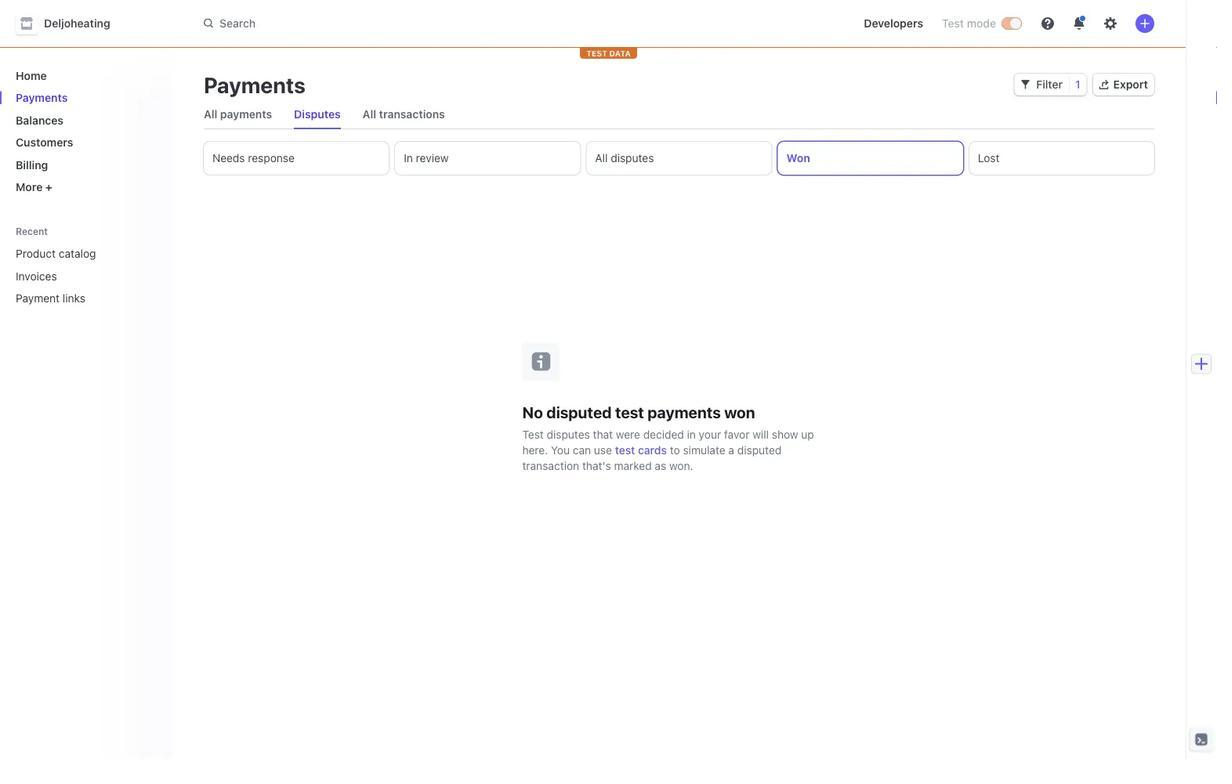 Task type: vqa. For each thing, say whether or not it's contained in the screenshot.
PK_TEST_51O2C51KOSR4QLYXVKZZBNOX2J1KZM37GA KVNZHRDDUUJANFNJKXIFVIUTZCULKQ16ZVDTQ23SLB NSBHWVIAXBRWD00I1SDJPVT
no



Task type: describe. For each thing, give the bounding box(es) containing it.
core navigation links element
[[9, 63, 160, 200]]

invoices link
[[9, 263, 138, 289]]

product
[[16, 247, 56, 260]]

1 test from the top
[[615, 403, 644, 422]]

help image
[[1042, 17, 1054, 30]]

search
[[219, 17, 256, 30]]

lost
[[978, 152, 1000, 165]]

notifications image
[[1073, 17, 1086, 30]]

home
[[16, 69, 47, 82]]

test cards link
[[615, 442, 667, 458]]

more +
[[16, 181, 52, 194]]

test for test disputes that were decided in your favor will show up here. you can use
[[522, 428, 544, 441]]

1 horizontal spatial payments
[[648, 403, 721, 422]]

payment
[[16, 292, 60, 305]]

customers link
[[9, 130, 160, 155]]

export
[[1113, 78, 1148, 91]]

billing
[[16, 158, 48, 171]]

all transactions
[[363, 108, 445, 121]]

up
[[801, 428, 814, 441]]

payment links
[[16, 292, 85, 305]]

test mode
[[942, 17, 996, 30]]

all transactions link
[[356, 103, 451, 125]]

disputes link
[[288, 103, 347, 125]]

invoices
[[16, 270, 57, 283]]

a
[[728, 444, 734, 457]]

customers
[[16, 136, 73, 149]]

disputes for test
[[547, 428, 590, 441]]

Search text field
[[194, 9, 636, 38]]

all disputes button
[[587, 142, 772, 175]]

0 vertical spatial payments
[[220, 108, 272, 121]]

all for all disputes
[[595, 152, 608, 165]]

filter
[[1036, 78, 1063, 91]]

recent element
[[0, 241, 172, 311]]

needs
[[212, 152, 245, 165]]

1 horizontal spatial payments
[[204, 72, 306, 98]]

payments inside core navigation links "element"
[[16, 91, 68, 104]]

you
[[551, 444, 570, 457]]

transaction
[[522, 459, 579, 472]]

use
[[594, 444, 612, 457]]

all disputes
[[595, 152, 654, 165]]

2 test from the top
[[615, 444, 635, 457]]

mode
[[967, 17, 996, 30]]

no disputed test payments won
[[522, 403, 755, 422]]

won
[[724, 403, 755, 422]]

that's
[[582, 459, 611, 472]]

simulate
[[683, 444, 725, 457]]

won
[[787, 152, 810, 165]]

test for test mode
[[942, 17, 964, 30]]

1
[[1075, 78, 1080, 91]]

billing link
[[9, 152, 160, 178]]

in review
[[404, 152, 449, 165]]

developers
[[864, 17, 923, 30]]

in review button
[[395, 142, 580, 175]]

to simulate a disputed transaction that's marked as won.
[[522, 444, 782, 472]]

disputes for all
[[611, 152, 654, 165]]

your
[[699, 428, 721, 441]]

product catalog
[[16, 247, 96, 260]]

in
[[404, 152, 413, 165]]

won.
[[669, 459, 693, 472]]

transactions
[[379, 108, 445, 121]]

developers link
[[858, 11, 930, 36]]

catalog
[[59, 247, 96, 260]]

marked
[[614, 459, 652, 472]]



Task type: locate. For each thing, give the bounding box(es) containing it.
payment links link
[[9, 286, 138, 311]]

svg image
[[1021, 80, 1030, 89]]

0 vertical spatial test
[[615, 403, 644, 422]]

recent
[[16, 226, 48, 237]]

lost button
[[969, 142, 1154, 175]]

1 vertical spatial tab list
[[204, 142, 1154, 175]]

test
[[586, 49, 607, 58]]

payments link
[[9, 85, 160, 111]]

review
[[416, 152, 449, 165]]

payments up in
[[648, 403, 721, 422]]

in
[[687, 428, 696, 441]]

0 horizontal spatial payments
[[220, 108, 272, 121]]

recent navigation links element
[[0, 225, 172, 311]]

test data
[[586, 49, 631, 58]]

all for all payments
[[204, 108, 217, 121]]

were
[[616, 428, 640, 441]]

0 vertical spatial disputed
[[547, 403, 612, 422]]

1 horizontal spatial disputed
[[737, 444, 782, 457]]

disputed inside to simulate a disputed transaction that's marked as won.
[[737, 444, 782, 457]]

tab list
[[198, 100, 1154, 129], [204, 142, 1154, 175]]

test up were
[[615, 403, 644, 422]]

all payments link
[[198, 103, 278, 125]]

disputed down the will
[[737, 444, 782, 457]]

1 horizontal spatial all
[[363, 108, 376, 121]]

test down were
[[615, 444, 635, 457]]

cards
[[638, 444, 667, 457]]

that
[[593, 428, 613, 441]]

2 horizontal spatial all
[[595, 152, 608, 165]]

needs response button
[[204, 142, 389, 175]]

1 vertical spatial disputes
[[547, 428, 590, 441]]

response
[[248, 152, 295, 165]]

payments up needs response
[[220, 108, 272, 121]]

export button
[[1093, 74, 1154, 96]]

needs response
[[212, 152, 295, 165]]

1 vertical spatial payments
[[648, 403, 721, 422]]

test cards
[[615, 444, 667, 457]]

test left the mode
[[942, 17, 964, 30]]

0 horizontal spatial disputes
[[547, 428, 590, 441]]

links
[[63, 292, 85, 305]]

disputes
[[611, 152, 654, 165], [547, 428, 590, 441]]

data
[[609, 49, 631, 58]]

here.
[[522, 444, 548, 457]]

payments
[[220, 108, 272, 121], [648, 403, 721, 422]]

balances link
[[9, 107, 160, 133]]

1 vertical spatial disputed
[[737, 444, 782, 457]]

test inside test disputes that were decided in your favor will show up here. you can use
[[522, 428, 544, 441]]

1 horizontal spatial test
[[942, 17, 964, 30]]

1 vertical spatial test
[[615, 444, 635, 457]]

1 horizontal spatial disputes
[[611, 152, 654, 165]]

disputes inside test disputes that were decided in your favor will show up here. you can use
[[547, 428, 590, 441]]

all for all transactions
[[363, 108, 376, 121]]

to
[[670, 444, 680, 457]]

balances
[[16, 114, 63, 127]]

as
[[655, 459, 666, 472]]

test up here.
[[522, 428, 544, 441]]

disputed
[[547, 403, 612, 422], [737, 444, 782, 457]]

test disputes that were decided in your favor will show up here. you can use
[[522, 428, 814, 457]]

won button
[[778, 142, 963, 175]]

home link
[[9, 63, 160, 88]]

test
[[615, 403, 644, 422], [615, 444, 635, 457]]

decided
[[643, 428, 684, 441]]

all
[[204, 108, 217, 121], [363, 108, 376, 121], [595, 152, 608, 165]]

0 vertical spatial tab list
[[198, 100, 1154, 129]]

will
[[753, 428, 769, 441]]

deljoheating
[[44, 17, 110, 30]]

can
[[573, 444, 591, 457]]

Search search field
[[194, 9, 636, 38]]

payments
[[204, 72, 306, 98], [16, 91, 68, 104]]

+
[[45, 181, 52, 194]]

1 vertical spatial test
[[522, 428, 544, 441]]

favor
[[724, 428, 750, 441]]

all inside button
[[595, 152, 608, 165]]

0 horizontal spatial all
[[204, 108, 217, 121]]

0 vertical spatial test
[[942, 17, 964, 30]]

payments up balances
[[16, 91, 68, 104]]

0 horizontal spatial test
[[522, 428, 544, 441]]

0 horizontal spatial payments
[[16, 91, 68, 104]]

show
[[772, 428, 798, 441]]

disputed up that
[[547, 403, 612, 422]]

more
[[16, 181, 43, 194]]

tab list containing all payments
[[198, 100, 1154, 129]]

no
[[522, 403, 543, 422]]

test
[[942, 17, 964, 30], [522, 428, 544, 441]]

0 vertical spatial disputes
[[611, 152, 654, 165]]

disputes
[[294, 108, 341, 121]]

payments up all payments
[[204, 72, 306, 98]]

deljoheating button
[[16, 13, 126, 34]]

all payments
[[204, 108, 272, 121]]

disputes inside button
[[611, 152, 654, 165]]

settings image
[[1104, 17, 1117, 30]]

tab list containing needs response
[[204, 142, 1154, 175]]

0 horizontal spatial disputed
[[547, 403, 612, 422]]

product catalog link
[[9, 241, 138, 266]]



